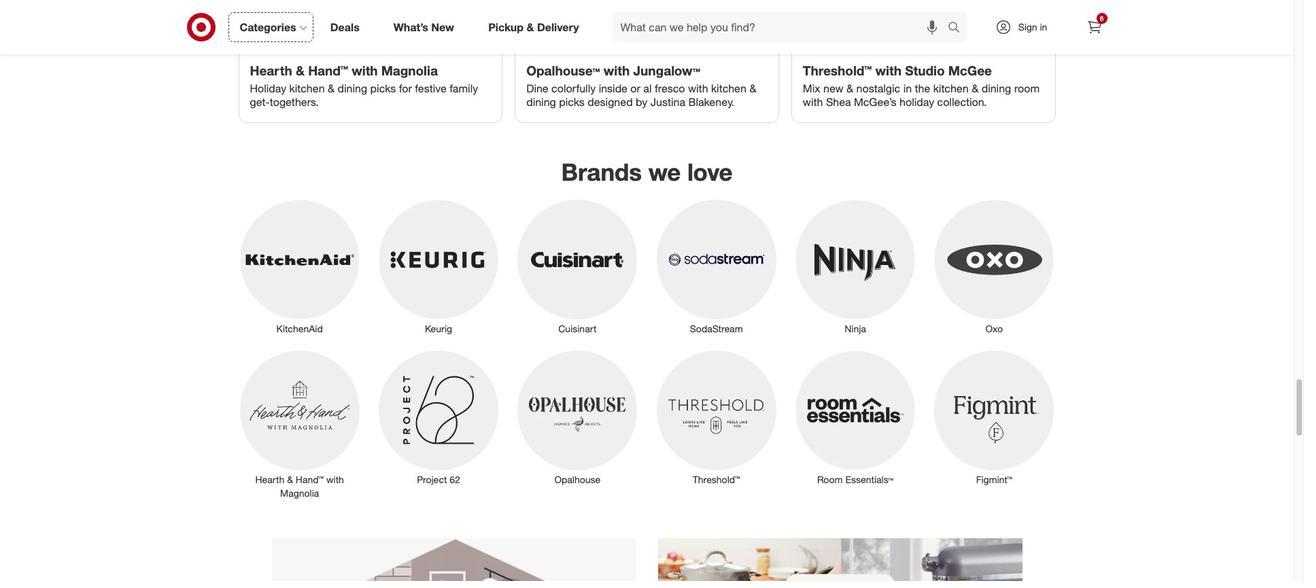 Task type: locate. For each thing, give the bounding box(es) containing it.
project
[[417, 474, 447, 485]]

3 kitchen from the left
[[933, 81, 969, 95]]

™ inside "threshold ™ with studio mcgee mix new & nostalgic in the kitchen & dining room with shea mcgee's holiday collection."
[[864, 63, 872, 78]]

0 vertical spatial opalhouse
[[526, 63, 592, 78]]

blakeney.
[[688, 95, 734, 109]]

& inside 'link'
[[527, 20, 534, 34]]

0 vertical spatial hearth
[[250, 63, 292, 78]]

figmint™ link
[[925, 348, 1064, 487]]

ninja
[[845, 323, 866, 334]]

we
[[648, 158, 681, 186]]

sodastream link
[[647, 197, 786, 336]]

opalhouse inside opalhouse ™ with jungalow ™ dine colorfully inside or al fresco with kitchen & dining picks designed by justina blakeney.
[[526, 63, 592, 78]]

0 vertical spatial in
[[1040, 21, 1047, 33]]

project 62 link
[[369, 348, 508, 487]]

designed
[[588, 95, 633, 109]]

target home planner image
[[272, 538, 636, 581]]

with up nostalgic
[[876, 63, 902, 78]]

collection.
[[937, 95, 987, 109]]

opalhouse link
[[508, 348, 647, 487]]

with inside hearth & hand™ with magnolia
[[326, 474, 344, 485]]

hearth
[[250, 63, 292, 78], [255, 474, 284, 485]]

1 vertical spatial hearth
[[255, 474, 284, 485]]

0 horizontal spatial kitchen
[[289, 81, 325, 95]]

& inside hearth & hand™ with magnolia
[[287, 474, 293, 485]]

hearth left the hand™
[[255, 474, 284, 485]]

with right hand
[[352, 63, 378, 78]]

magnolia up for
[[381, 63, 438, 78]]

2 horizontal spatial dining
[[982, 81, 1011, 95]]

togethers.
[[270, 95, 319, 109]]

magnolia down the hand™
[[280, 487, 319, 499]]

deals link
[[319, 12, 377, 42]]

search button
[[941, 12, 974, 45]]

in right sign
[[1040, 21, 1047, 33]]

hearth up "holiday"
[[250, 63, 292, 78]]

1 horizontal spatial dining
[[526, 95, 556, 109]]

™
[[340, 63, 348, 78], [592, 63, 600, 78], [693, 63, 700, 78], [864, 63, 872, 78]]

hearth inside hearth & hand ™ with magnolia holiday kitchen & dining picks for festive family get-togethers.
[[250, 63, 292, 78]]

& right blakeney.
[[750, 81, 756, 95]]

room
[[817, 474, 843, 485]]

1 vertical spatial in
[[903, 81, 912, 95]]

picks left for
[[370, 81, 396, 95]]

magnolia inside hearth & hand ™ with magnolia holiday kitchen & dining picks for festive family get-togethers.
[[381, 63, 438, 78]]

mix
[[803, 81, 820, 95]]

™ up nostalgic
[[864, 63, 872, 78]]

& left the hand™
[[287, 474, 293, 485]]

0 horizontal spatial in
[[903, 81, 912, 95]]

kitchen inside "threshold ™ with studio mcgee mix new & nostalgic in the kitchen & dining room with shea mcgee's holiday collection."
[[933, 81, 969, 95]]

2 horizontal spatial kitchen
[[933, 81, 969, 95]]

1 vertical spatial magnolia
[[280, 487, 319, 499]]

keurig
[[425, 323, 452, 334]]

with
[[352, 63, 378, 78], [604, 63, 630, 78], [876, 63, 902, 78], [688, 81, 708, 95], [803, 95, 823, 109], [326, 474, 344, 485]]

pickup
[[488, 20, 524, 34]]

in
[[1040, 21, 1047, 33], [903, 81, 912, 95]]

kitchen down mcgee
[[933, 81, 969, 95]]

What can we help you find? suggestions appear below search field
[[612, 12, 951, 42]]

sodastream
[[690, 323, 743, 334]]

picks right the dine
[[559, 95, 585, 109]]

with left new
[[803, 95, 823, 109]]

categories
[[240, 20, 296, 34]]

opalhouse ™ with jungalow ™ dine colorfully inside or al fresco with kitchen & dining picks designed by justina blakeney.
[[526, 63, 756, 109]]

1 ™ from the left
[[340, 63, 348, 78]]

pickup & delivery
[[488, 20, 579, 34]]

ninja link
[[786, 197, 925, 336]]

room
[[1014, 81, 1040, 95]]

inside
[[599, 81, 628, 95]]

oxo
[[986, 323, 1003, 334]]

1 horizontal spatial picks
[[559, 95, 585, 109]]

mcgee's
[[854, 95, 897, 109]]

0 horizontal spatial magnolia
[[280, 487, 319, 499]]

the
[[915, 81, 930, 95]]

pickup & delivery link
[[477, 12, 596, 42]]

™ down "deals" link
[[340, 63, 348, 78]]

love
[[687, 158, 733, 186]]

dine
[[526, 81, 548, 95]]

threshold™ link
[[647, 348, 786, 487]]

4 ™ from the left
[[864, 63, 872, 78]]

hearth inside hearth & hand™ with magnolia
[[255, 474, 284, 485]]

picks
[[370, 81, 396, 95], [559, 95, 585, 109]]

kitchen down hand
[[289, 81, 325, 95]]

picks inside opalhouse ™ with jungalow ™ dine colorfully inside or al fresco with kitchen & dining picks designed by justina blakeney.
[[559, 95, 585, 109]]

what's
[[394, 20, 428, 34]]

0 horizontal spatial picks
[[370, 81, 396, 95]]

a table set with colorful glassware, orange napkins and a white bowl holding a salad. image
[[516, 0, 778, 52]]

threshold
[[803, 63, 864, 78]]

new
[[431, 20, 454, 34]]

with right the hand™
[[326, 474, 344, 485]]

& left hand
[[296, 63, 305, 78]]

kitchen right fresco
[[711, 81, 747, 95]]

eclectic place setting for two. crockpot displayed. image
[[658, 538, 1022, 581]]

™ up inside
[[592, 63, 600, 78]]

6 link
[[1079, 12, 1109, 42]]

al
[[643, 81, 652, 95]]

hand™
[[296, 474, 324, 485]]

& inside opalhouse ™ with jungalow ™ dine colorfully inside or al fresco with kitchen & dining picks designed by justina blakeney.
[[750, 81, 756, 95]]

kitchen inside hearth & hand ™ with magnolia holiday kitchen & dining picks for festive family get-togethers.
[[289, 81, 325, 95]]

& right pickup
[[527, 20, 534, 34]]

cuisinart
[[558, 323, 597, 334]]

by
[[636, 95, 648, 109]]

magnolia
[[381, 63, 438, 78], [280, 487, 319, 499]]

1 horizontal spatial magnolia
[[381, 63, 438, 78]]

magnolia inside hearth & hand™ with magnolia
[[280, 487, 319, 499]]

holiday
[[250, 81, 286, 95]]

opalhouse
[[526, 63, 592, 78], [554, 474, 601, 485]]

1 vertical spatial opalhouse
[[554, 474, 601, 485]]

in left the
[[903, 81, 912, 95]]

kitchen
[[289, 81, 325, 95], [711, 81, 747, 95], [933, 81, 969, 95]]

1 kitchen from the left
[[289, 81, 325, 95]]

what's new link
[[382, 12, 471, 42]]

dining
[[338, 81, 367, 95], [982, 81, 1011, 95], [526, 95, 556, 109]]

™ up blakeney.
[[693, 63, 700, 78]]

&
[[527, 20, 534, 34], [296, 63, 305, 78], [328, 81, 335, 95], [750, 81, 756, 95], [847, 81, 853, 95], [972, 81, 979, 95], [287, 474, 293, 485]]

justina
[[651, 95, 685, 109]]

& right new
[[847, 81, 853, 95]]

0 vertical spatial magnolia
[[381, 63, 438, 78]]

0 horizontal spatial dining
[[338, 81, 367, 95]]

jungalow
[[633, 63, 693, 78]]

™ inside hearth & hand ™ with magnolia holiday kitchen & dining picks for festive family get-togethers.
[[340, 63, 348, 78]]

1 horizontal spatial kitchen
[[711, 81, 747, 95]]

2 kitchen from the left
[[711, 81, 747, 95]]

brands
[[561, 158, 642, 186]]



Task type: describe. For each thing, give the bounding box(es) containing it.
shea
[[826, 95, 851, 109]]

room essentials™
[[817, 474, 893, 485]]

keurig link
[[369, 197, 508, 336]]

nostalgic
[[856, 81, 900, 95]]

deals
[[330, 20, 360, 34]]

1 horizontal spatial in
[[1040, 21, 1047, 33]]

cuisinart link
[[508, 197, 647, 336]]

for
[[399, 81, 412, 95]]

hearth & hand™ with magnolia link
[[230, 348, 369, 500]]

& down hand
[[328, 81, 335, 95]]

6
[[1100, 14, 1104, 22]]

festive
[[415, 81, 447, 95]]

hearth & hand ™ with magnolia holiday kitchen & dining picks for festive family get-togethers.
[[250, 63, 478, 109]]

sign in
[[1018, 21, 1047, 33]]

kitchenaid link
[[230, 197, 369, 336]]

hearth & hand™ with magnolia
[[255, 474, 344, 499]]

family
[[450, 81, 478, 95]]

essentials™
[[845, 474, 893, 485]]

3 ™ from the left
[[693, 63, 700, 78]]

dining inside "threshold ™ with studio mcgee mix new & nostalgic in the kitchen & dining room with shea mcgee's holiday collection."
[[982, 81, 1011, 95]]

kitchenaid
[[276, 323, 323, 334]]

colorfully
[[552, 81, 596, 95]]

62
[[450, 474, 460, 485]]

picks inside hearth & hand ™ with magnolia holiday kitchen & dining picks for festive family get-togethers.
[[370, 81, 396, 95]]

with inside hearth & hand ™ with magnolia holiday kitchen & dining picks for festive family get-togethers.
[[352, 63, 378, 78]]

oxo link
[[925, 197, 1064, 336]]

2 ™ from the left
[[592, 63, 600, 78]]

hearth for hand
[[250, 63, 292, 78]]

delivery
[[537, 20, 579, 34]]

fresco
[[655, 81, 685, 95]]

categories link
[[228, 12, 313, 42]]

project 62
[[417, 474, 460, 485]]

threshold ™ with studio mcgee mix new & nostalgic in the kitchen & dining room with shea mcgee's holiday collection.
[[803, 63, 1040, 109]]

new
[[823, 81, 844, 95]]

search
[[941, 21, 974, 35]]

dining inside opalhouse ™ with jungalow ™ dine colorfully inside or al fresco with kitchen & dining picks designed by justina blakeney.
[[526, 95, 556, 109]]

kitchen inside opalhouse ™ with jungalow ™ dine colorfully inside or al fresco with kitchen & dining picks designed by justina blakeney.
[[711, 81, 747, 95]]

opalhouse for opalhouse ™ with jungalow ™ dine colorfully inside or al fresco with kitchen & dining picks designed by justina blakeney.
[[526, 63, 592, 78]]

hearth for hand™
[[255, 474, 284, 485]]

hand
[[308, 63, 340, 78]]

mcgee
[[948, 63, 992, 78]]

with right fresco
[[688, 81, 708, 95]]

& down mcgee
[[972, 81, 979, 95]]

room essentials™ link
[[786, 348, 925, 487]]

holiday
[[900, 95, 934, 109]]

opalhouse for opalhouse
[[554, 474, 601, 485]]

studio
[[905, 63, 945, 78]]

brands we love
[[561, 158, 733, 186]]

sign in link
[[984, 12, 1069, 42]]

in inside "threshold ™ with studio mcgee mix new & nostalgic in the kitchen & dining room with shea mcgee's holiday collection."
[[903, 81, 912, 95]]

get-
[[250, 95, 270, 109]]

or
[[631, 81, 640, 95]]

what's new
[[394, 20, 454, 34]]

dining inside hearth & hand ™ with magnolia holiday kitchen & dining picks for festive family get-togethers.
[[338, 81, 367, 95]]

threshold™
[[693, 474, 740, 485]]

sign
[[1018, 21, 1037, 33]]

figmint™
[[976, 474, 1012, 485]]

with up inside
[[604, 63, 630, 78]]



Task type: vqa. For each thing, say whether or not it's contained in the screenshot.
the "Does" related to Does Target Circle cost money?
no



